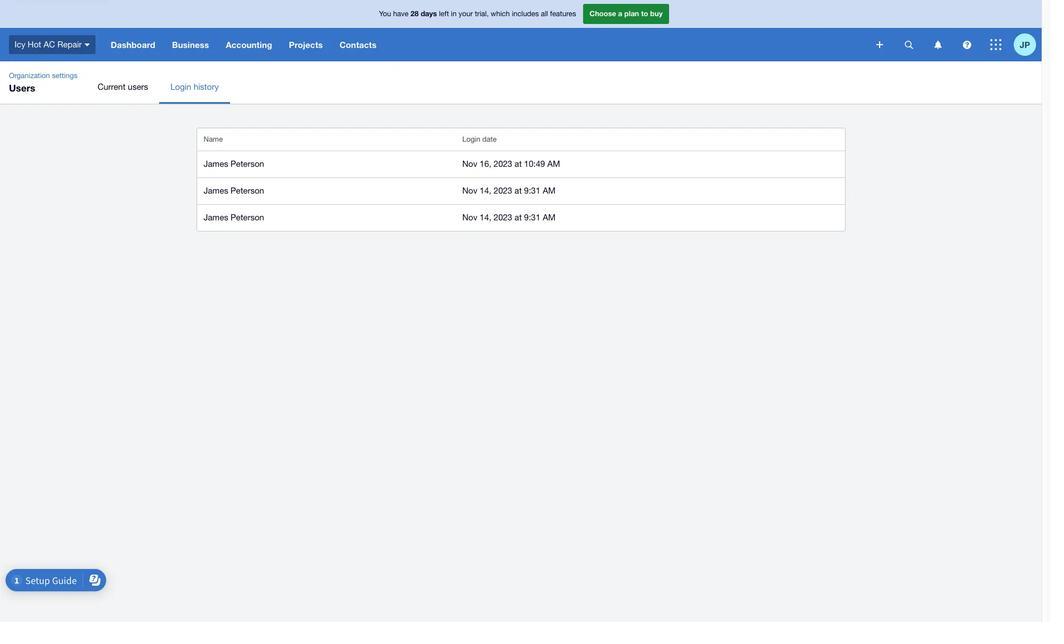Task type: describe. For each thing, give the bounding box(es) containing it.
3 james peterson from the top
[[204, 213, 264, 222]]

plan
[[624, 9, 639, 18]]

accounting button
[[217, 28, 281, 61]]

settings
[[52, 71, 77, 80]]

menu containing current users
[[86, 70, 1042, 104]]

login history element
[[197, 128, 845, 231]]

1 horizontal spatial svg image
[[963, 40, 971, 49]]

2 james peterson from the top
[[204, 186, 264, 196]]

icy
[[15, 40, 25, 49]]

includes
[[512, 10, 539, 18]]

name
[[204, 135, 223, 144]]

business button
[[164, 28, 217, 61]]

choose
[[590, 9, 616, 18]]

users
[[128, 82, 148, 92]]

2 nov from the top
[[462, 186, 477, 196]]

1 14, from the top
[[480, 186, 491, 196]]

1 james peterson from the top
[[204, 159, 264, 169]]

2 9:31 from the top
[[524, 213, 540, 222]]

nov 16, 2023 at 10:49 am
[[462, 159, 560, 169]]

left
[[439, 10, 449, 18]]

organization
[[9, 71, 50, 80]]

business
[[172, 40, 209, 50]]

2 at from the top
[[515, 186, 522, 196]]

organization settings users
[[9, 71, 77, 94]]

login history
[[170, 82, 219, 92]]

1 9:31 from the top
[[524, 186, 540, 196]]

users
[[9, 82, 35, 94]]

date
[[482, 135, 497, 144]]

all
[[541, 10, 548, 18]]

current users link
[[86, 70, 159, 104]]

navigation containing dashboard
[[102, 28, 869, 61]]

2 vertical spatial am
[[543, 213, 555, 222]]

login date
[[462, 135, 497, 144]]

dashboard
[[111, 40, 155, 50]]

projects button
[[281, 28, 331, 61]]

2 2023 from the top
[[494, 186, 512, 196]]

you have 28 days left in your trial, which includes all features
[[379, 9, 576, 18]]

0 vertical spatial am
[[547, 159, 560, 169]]

1 nov from the top
[[462, 159, 477, 169]]

jp
[[1020, 39, 1030, 49]]

2 horizontal spatial svg image
[[934, 40, 941, 49]]

a
[[618, 9, 622, 18]]

buy
[[650, 9, 663, 18]]

choose a plan to buy
[[590, 9, 663, 18]]

1 peterson from the top
[[231, 159, 264, 169]]

organization settings link
[[4, 70, 82, 82]]

projects
[[289, 40, 323, 50]]



Task type: vqa. For each thing, say whether or not it's contained in the screenshot.
rightmost svg icon
no



Task type: locate. For each thing, give the bounding box(es) containing it.
peterson
[[231, 159, 264, 169], [231, 186, 264, 196], [231, 213, 264, 222]]

current
[[98, 82, 125, 92]]

nov 14, 2023 at 9:31 am
[[462, 186, 555, 196], [462, 213, 555, 222]]

0 vertical spatial nov 14, 2023 at 9:31 am
[[462, 186, 555, 196]]

0 vertical spatial 2023
[[494, 159, 512, 169]]

james peterson
[[204, 159, 264, 169], [204, 186, 264, 196], [204, 213, 264, 222]]

hot
[[28, 40, 41, 49]]

3 at from the top
[[515, 213, 522, 222]]

svg image
[[905, 40, 913, 49], [934, 40, 941, 49], [876, 41, 883, 48]]

current users
[[98, 82, 148, 92]]

james
[[204, 159, 228, 169], [204, 186, 228, 196], [204, 213, 228, 222]]

login for login history
[[170, 82, 191, 92]]

28
[[411, 9, 419, 18]]

2 vertical spatial james peterson
[[204, 213, 264, 222]]

3 2023 from the top
[[494, 213, 512, 222]]

2 nov 14, 2023 at 9:31 am from the top
[[462, 213, 555, 222]]

1 vertical spatial at
[[515, 186, 522, 196]]

to
[[641, 9, 648, 18]]

svg image inside 'icy hot ac repair' popup button
[[85, 43, 90, 46]]

2 peterson from the top
[[231, 186, 264, 196]]

0 horizontal spatial svg image
[[85, 43, 90, 46]]

1 vertical spatial 2023
[[494, 186, 512, 196]]

days
[[421, 9, 437, 18]]

login left date
[[462, 135, 480, 144]]

1 horizontal spatial svg image
[[905, 40, 913, 49]]

icy hot ac repair
[[15, 40, 82, 49]]

0 vertical spatial peterson
[[231, 159, 264, 169]]

1 vertical spatial james peterson
[[204, 186, 264, 196]]

2 vertical spatial 2023
[[494, 213, 512, 222]]

3 peterson from the top
[[231, 213, 264, 222]]

1 vertical spatial james
[[204, 186, 228, 196]]

your
[[459, 10, 473, 18]]

banner containing jp
[[0, 0, 1042, 61]]

login history link
[[159, 70, 230, 104]]

0 vertical spatial 14,
[[480, 186, 491, 196]]

1 vertical spatial nov 14, 2023 at 9:31 am
[[462, 213, 555, 222]]

2 vertical spatial nov
[[462, 213, 477, 222]]

0 vertical spatial at
[[515, 159, 522, 169]]

features
[[550, 10, 576, 18]]

login left history
[[170, 82, 191, 92]]

2 james from the top
[[204, 186, 228, 196]]

9:31
[[524, 186, 540, 196], [524, 213, 540, 222]]

2 vertical spatial peterson
[[231, 213, 264, 222]]

0 vertical spatial login
[[170, 82, 191, 92]]

2 14, from the top
[[480, 213, 491, 222]]

login for login date
[[462, 135, 480, 144]]

14,
[[480, 186, 491, 196], [480, 213, 491, 222]]

contacts button
[[331, 28, 385, 61]]

accounting
[[226, 40, 272, 50]]

1 vertical spatial login
[[462, 135, 480, 144]]

jp button
[[1014, 28, 1042, 61]]

16,
[[480, 159, 491, 169]]

in
[[451, 10, 457, 18]]

3 nov from the top
[[462, 213, 477, 222]]

repair
[[57, 40, 82, 49]]

1 vertical spatial nov
[[462, 186, 477, 196]]

2023
[[494, 159, 512, 169], [494, 186, 512, 196], [494, 213, 512, 222]]

svg image
[[990, 39, 1002, 50], [963, 40, 971, 49], [85, 43, 90, 46]]

dashboard link
[[102, 28, 164, 61]]

1 vertical spatial am
[[543, 186, 555, 196]]

contacts
[[340, 40, 377, 50]]

at
[[515, 159, 522, 169], [515, 186, 522, 196], [515, 213, 522, 222]]

3 james from the top
[[204, 213, 228, 222]]

navigation
[[102, 28, 869, 61]]

1 vertical spatial peterson
[[231, 186, 264, 196]]

0 vertical spatial nov
[[462, 159, 477, 169]]

2 vertical spatial at
[[515, 213, 522, 222]]

1 at from the top
[[515, 159, 522, 169]]

1 2023 from the top
[[494, 159, 512, 169]]

1 nov 14, 2023 at 9:31 am from the top
[[462, 186, 555, 196]]

1 vertical spatial 9:31
[[524, 213, 540, 222]]

have
[[393, 10, 409, 18]]

am
[[547, 159, 560, 169], [543, 186, 555, 196], [543, 213, 555, 222]]

0 vertical spatial james
[[204, 159, 228, 169]]

0 horizontal spatial svg image
[[876, 41, 883, 48]]

2 vertical spatial james
[[204, 213, 228, 222]]

you
[[379, 10, 391, 18]]

0 vertical spatial 9:31
[[524, 186, 540, 196]]

2 horizontal spatial svg image
[[990, 39, 1002, 50]]

1 horizontal spatial login
[[462, 135, 480, 144]]

menu
[[86, 70, 1042, 104]]

0 horizontal spatial login
[[170, 82, 191, 92]]

nov
[[462, 159, 477, 169], [462, 186, 477, 196], [462, 213, 477, 222]]

10:49
[[524, 159, 545, 169]]

login
[[170, 82, 191, 92], [462, 135, 480, 144]]

banner
[[0, 0, 1042, 61]]

login inside menu
[[170, 82, 191, 92]]

icy hot ac repair button
[[0, 28, 102, 61]]

0 vertical spatial james peterson
[[204, 159, 264, 169]]

1 james from the top
[[204, 159, 228, 169]]

which
[[491, 10, 510, 18]]

ac
[[44, 40, 55, 49]]

1 vertical spatial 14,
[[480, 213, 491, 222]]

history
[[194, 82, 219, 92]]

trial,
[[475, 10, 489, 18]]



